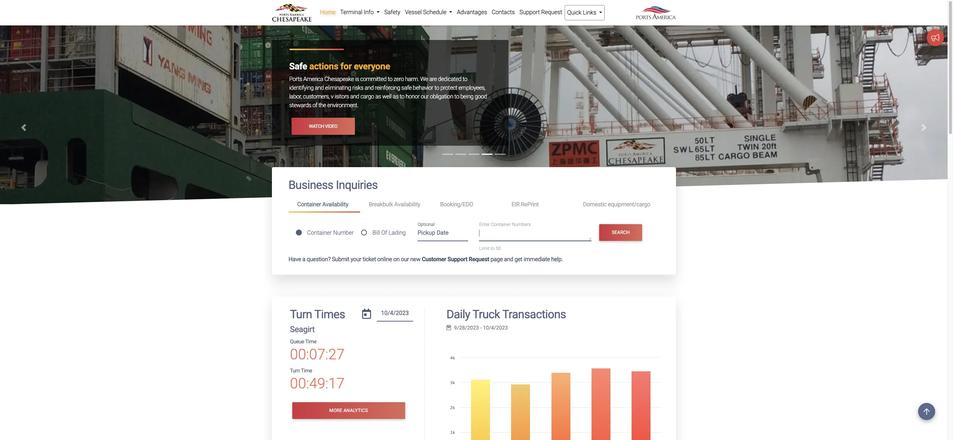Task type: vqa. For each thing, say whether or not it's contained in the screenshot.
Additional at the left of page
no



Task type: locate. For each thing, give the bounding box(es) containing it.
enter
[[479, 222, 490, 228]]

terminal info
[[340, 9, 375, 16]]

honor
[[406, 93, 420, 100]]

vessel schedule
[[405, 9, 448, 16]]

container left number
[[307, 230, 332, 237]]

our inside "ports america chesapeake is committed to zero harm. we are dedicated to identifying and                         eliminating risks and reinforcing safe behavior to protect employees, labor, customers, v                         isitors and cargo as well as to honor our obligation to being good stewards of the environment."
[[421, 93, 429, 100]]

1 vertical spatial turn
[[290, 368, 300, 375]]

2 availability from the left
[[394, 201, 420, 208]]

time inside queue time 00:07:27
[[305, 339, 316, 346]]

customer support request link
[[422, 256, 489, 263]]

the
[[319, 102, 326, 109]]

1 horizontal spatial our
[[421, 93, 429, 100]]

1 vertical spatial request
[[469, 256, 489, 263]]

00:49:17
[[290, 376, 345, 393]]

availability down business inquiries
[[322, 201, 348, 208]]

more analytics
[[329, 409, 368, 414]]

advantages
[[457, 9, 487, 16]]

availability right breakbulk
[[394, 201, 420, 208]]

more
[[329, 409, 342, 414]]

and up the cargo
[[365, 85, 374, 92]]

support request
[[520, 9, 562, 16]]

time for 00:49:17
[[301, 368, 312, 375]]

0 vertical spatial turn
[[290, 308, 312, 322]]

1 horizontal spatial availability
[[394, 201, 420, 208]]

turn up 00:49:17
[[290, 368, 300, 375]]

search
[[612, 230, 630, 236]]

0 vertical spatial support
[[520, 9, 540, 16]]

1 horizontal spatial as
[[393, 93, 399, 100]]

are
[[429, 76, 437, 83]]

1 as from the left
[[375, 93, 381, 100]]

eir reprint
[[512, 201, 539, 208]]

more analytics link
[[292, 403, 405, 420]]

None text field
[[377, 308, 413, 322]]

everyone
[[354, 61, 390, 72]]

1 horizontal spatial support
[[520, 9, 540, 16]]

customer
[[422, 256, 446, 263]]

and down risks
[[350, 93, 359, 100]]

to left 50
[[491, 246, 495, 252]]

0 horizontal spatial as
[[375, 93, 381, 100]]

analytics
[[343, 409, 368, 414]]

reinforcing
[[375, 85, 400, 92]]

breakbulk availability
[[369, 201, 420, 208]]

booking/edo
[[440, 201, 473, 208]]

container down business
[[297, 201, 321, 208]]

time
[[305, 339, 316, 346], [301, 368, 312, 375]]

our inside main content
[[401, 256, 409, 263]]

business inquiries
[[289, 179, 378, 192]]

info
[[364, 9, 374, 16]]

2 vertical spatial container
[[307, 230, 332, 237]]

daily
[[447, 308, 470, 322]]

availability inside container availability link
[[322, 201, 348, 208]]

0 vertical spatial request
[[541, 9, 562, 16]]

0 horizontal spatial availability
[[322, 201, 348, 208]]

lading
[[389, 230, 406, 237]]

and inside main content
[[504, 256, 513, 263]]

domestic equipment/cargo
[[583, 201, 650, 208]]

0 vertical spatial container
[[297, 201, 321, 208]]

1 turn from the top
[[290, 308, 312, 322]]

turn time 00:49:17
[[290, 368, 345, 393]]

container right enter
[[491, 222, 511, 228]]

labor,
[[289, 93, 302, 100]]

ticket
[[363, 256, 376, 263]]

as
[[375, 93, 381, 100], [393, 93, 399, 100]]

quick links
[[567, 9, 598, 16]]

safe actions for everyone
[[289, 61, 390, 72]]

eliminating
[[325, 85, 351, 92]]

request left quick
[[541, 9, 562, 16]]

cargo
[[361, 93, 374, 100]]

0 horizontal spatial request
[[469, 256, 489, 263]]

1 vertical spatial container
[[491, 222, 511, 228]]

1 availability from the left
[[322, 201, 348, 208]]

eir
[[512, 201, 520, 208]]

support right the contacts
[[520, 9, 540, 16]]

support right the 'customer'
[[448, 256, 467, 263]]

contacts link
[[490, 5, 517, 20]]

2 turn from the top
[[290, 368, 300, 375]]

equipment/cargo
[[608, 201, 650, 208]]

to inside main content
[[491, 246, 495, 252]]

time right queue
[[305, 339, 316, 346]]

as left well
[[375, 93, 381, 100]]

watch video
[[309, 124, 337, 129]]

0 vertical spatial time
[[305, 339, 316, 346]]

seagirt
[[290, 325, 315, 335]]

limit
[[479, 246, 490, 252]]

a
[[302, 256, 305, 263]]

our
[[421, 93, 429, 100], [401, 256, 409, 263]]

online
[[377, 256, 392, 263]]

safety image
[[0, 26, 948, 435]]

0 horizontal spatial our
[[401, 256, 409, 263]]

america
[[303, 76, 323, 83]]

00:07:27
[[290, 347, 345, 364]]

terminal
[[340, 9, 362, 16]]

contacts
[[492, 9, 515, 16]]

safe
[[401, 85, 412, 92]]

request down limit
[[469, 256, 489, 263]]

is
[[355, 76, 359, 83]]

dedicated
[[438, 76, 461, 83]]

have
[[289, 256, 301, 263]]

number
[[333, 230, 354, 237]]

1 horizontal spatial request
[[541, 9, 562, 16]]

main content
[[266, 168, 681, 441]]

inquiries
[[336, 179, 378, 192]]

1 vertical spatial time
[[301, 368, 312, 375]]

page
[[491, 256, 503, 263]]

turn up seagirt
[[290, 308, 312, 322]]

quick links link
[[565, 5, 605, 20]]

2 as from the left
[[393, 93, 399, 100]]

9/28/2023 - 10/4/2023
[[454, 325, 508, 332]]

support
[[520, 9, 540, 16], [448, 256, 467, 263]]

our right on
[[401, 256, 409, 263]]

and left get
[[504, 256, 513, 263]]

breakbulk
[[369, 201, 393, 208]]

our down behavior
[[421, 93, 429, 100]]

availability inside breakbulk availability link
[[394, 201, 420, 208]]

watch video link
[[291, 118, 355, 135]]

obligation
[[430, 93, 453, 100]]

1 vertical spatial our
[[401, 256, 409, 263]]

time up 00:49:17
[[301, 368, 312, 375]]

your
[[351, 256, 361, 263]]

1 vertical spatial support
[[448, 256, 467, 263]]

request
[[541, 9, 562, 16], [469, 256, 489, 263]]

0 vertical spatial our
[[421, 93, 429, 100]]

go to top image
[[918, 404, 935, 421]]

we
[[420, 76, 428, 83]]

turn
[[290, 308, 312, 322], [290, 368, 300, 375]]

as right well
[[393, 93, 399, 100]]

Optional text field
[[418, 227, 468, 242]]

time inside turn time 00:49:17
[[301, 368, 312, 375]]

isitors
[[335, 93, 349, 100]]

to
[[388, 76, 392, 83], [463, 76, 467, 83], [435, 85, 439, 92], [400, 93, 404, 100], [455, 93, 459, 100], [491, 246, 495, 252]]

quick
[[567, 9, 582, 16]]

turn inside turn time 00:49:17
[[290, 368, 300, 375]]

schedule
[[423, 9, 447, 16]]



Task type: describe. For each thing, give the bounding box(es) containing it.
turn for turn times
[[290, 308, 312, 322]]

optional
[[418, 222, 435, 228]]

to down 'are'
[[435, 85, 439, 92]]

availability for breakbulk availability
[[394, 201, 420, 208]]

watch
[[309, 124, 324, 129]]

have a question? submit your ticket online on our new customer support request page and get immediate help.
[[289, 256, 563, 263]]

safe
[[289, 61, 307, 72]]

chesapeake
[[325, 76, 354, 83]]

container for container number
[[307, 230, 332, 237]]

actions
[[309, 61, 338, 72]]

container for container availability
[[297, 201, 321, 208]]

zero
[[394, 76, 404, 83]]

availability for container availability
[[322, 201, 348, 208]]

new
[[410, 256, 421, 263]]

ports
[[289, 76, 302, 83]]

submit
[[332, 256, 349, 263]]

times
[[314, 308, 345, 322]]

video
[[325, 124, 337, 129]]

truck
[[473, 308, 500, 322]]

breakbulk availability link
[[360, 198, 431, 212]]

enter container numbers
[[479, 222, 531, 228]]

home link
[[318, 5, 338, 20]]

identifying
[[289, 85, 314, 92]]

9/28/2023
[[454, 325, 479, 332]]

question?
[[307, 256, 331, 263]]

0 horizontal spatial support
[[448, 256, 467, 263]]

container availability link
[[289, 198, 360, 213]]

eir reprint link
[[503, 198, 574, 212]]

calendar day image
[[362, 309, 371, 320]]

and up customers,
[[315, 85, 324, 92]]

to left being
[[455, 93, 459, 100]]

50
[[496, 246, 501, 252]]

container number
[[307, 230, 354, 237]]

help.
[[551, 256, 563, 263]]

to down safe
[[400, 93, 404, 100]]

being
[[460, 93, 474, 100]]

stewards
[[289, 102, 311, 109]]

vessel
[[405, 9, 422, 16]]

immediate
[[524, 256, 550, 263]]

turn for turn time 00:49:17
[[290, 368, 300, 375]]

support request link
[[517, 5, 565, 20]]

vessel schedule link
[[403, 5, 455, 20]]

transactions
[[502, 308, 566, 322]]

booking/edo link
[[431, 198, 503, 212]]

bill of lading
[[372, 230, 406, 237]]

request inside main content
[[469, 256, 489, 263]]

limit to 50
[[479, 246, 501, 252]]

to up employees,
[[463, 76, 467, 83]]

container availability
[[297, 201, 348, 208]]

of
[[313, 102, 317, 109]]

Enter Container Numbers text field
[[479, 229, 592, 242]]

protect
[[440, 85, 457, 92]]

10/4/2023
[[483, 325, 508, 332]]

safety link
[[382, 5, 403, 20]]

time for 00:07:27
[[305, 339, 316, 346]]

ports america chesapeake is committed to zero harm. we are dedicated to identifying and                         eliminating risks and reinforcing safe behavior to protect employees, labor, customers, v                         isitors and cargo as well as to honor our obligation to being good stewards of the environment.
[[289, 76, 487, 109]]

domestic equipment/cargo link
[[574, 198, 659, 212]]

reprint
[[521, 201, 539, 208]]

search button
[[599, 224, 642, 241]]

business
[[289, 179, 333, 192]]

good
[[475, 93, 487, 100]]

customers,
[[303, 93, 330, 100]]

get
[[515, 256, 522, 263]]

calendar week image
[[447, 326, 451, 331]]

behavior
[[413, 85, 433, 92]]

bill
[[372, 230, 380, 237]]

numbers
[[512, 222, 531, 228]]

main content containing 00:07:27
[[266, 168, 681, 441]]

links
[[583, 9, 596, 16]]

to left the 'zero'
[[388, 76, 392, 83]]

on
[[393, 256, 400, 263]]

safety
[[384, 9, 400, 16]]

risks
[[352, 85, 363, 92]]

home
[[320, 9, 336, 16]]

harm.
[[405, 76, 419, 83]]

v
[[331, 93, 334, 100]]

queue time 00:07:27
[[290, 339, 345, 364]]

for
[[341, 61, 352, 72]]

turn times
[[290, 308, 345, 322]]

well
[[382, 93, 392, 100]]

of
[[381, 230, 387, 237]]



